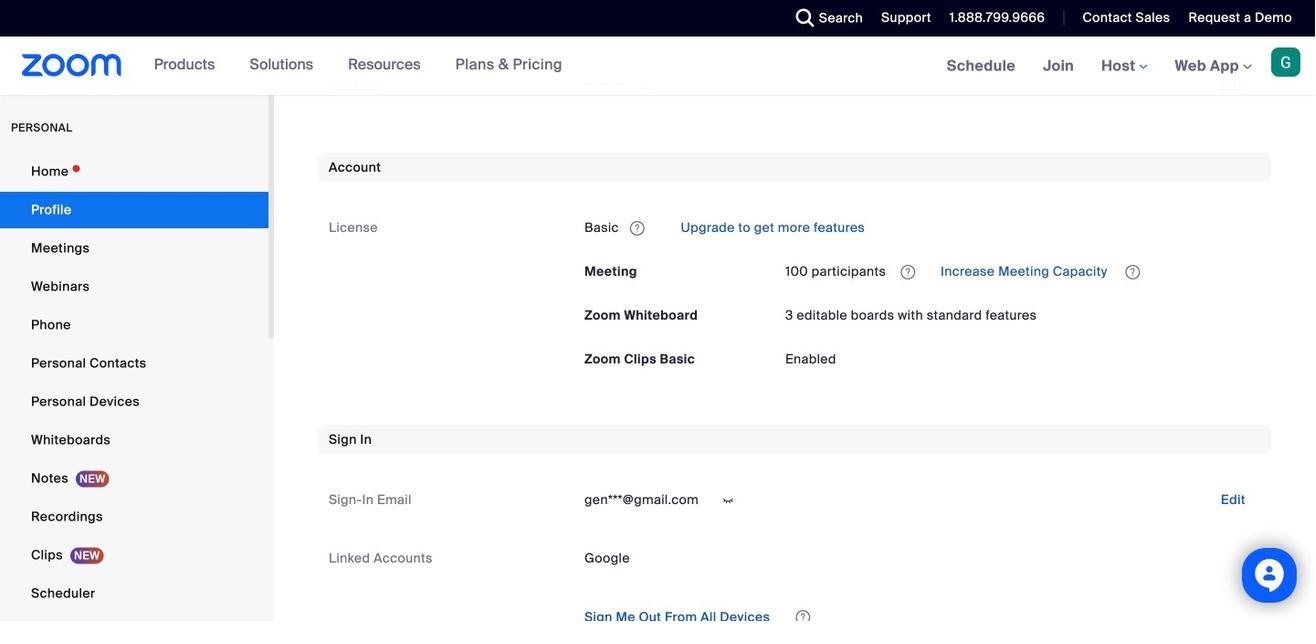 Task type: locate. For each thing, give the bounding box(es) containing it.
product information navigation
[[140, 37, 577, 95]]

1 vertical spatial application
[[570, 603, 1261, 621]]

application
[[585, 213, 1261, 243], [570, 603, 1261, 621]]

learn more about your license type image
[[629, 222, 647, 235]]

banner
[[0, 37, 1316, 96]]

learn more about signing out from all devices image
[[794, 611, 813, 621]]

personal menu menu
[[0, 154, 269, 621]]



Task type: vqa. For each thing, say whether or not it's contained in the screenshot.
Show Host Key image
yes



Task type: describe. For each thing, give the bounding box(es) containing it.
show host key image
[[631, 80, 660, 96]]

0 vertical spatial application
[[585, 213, 1261, 243]]

zoom logo image
[[22, 54, 122, 77]]

profile picture image
[[1272, 48, 1301, 77]]

meetings navigation
[[934, 37, 1316, 96]]



